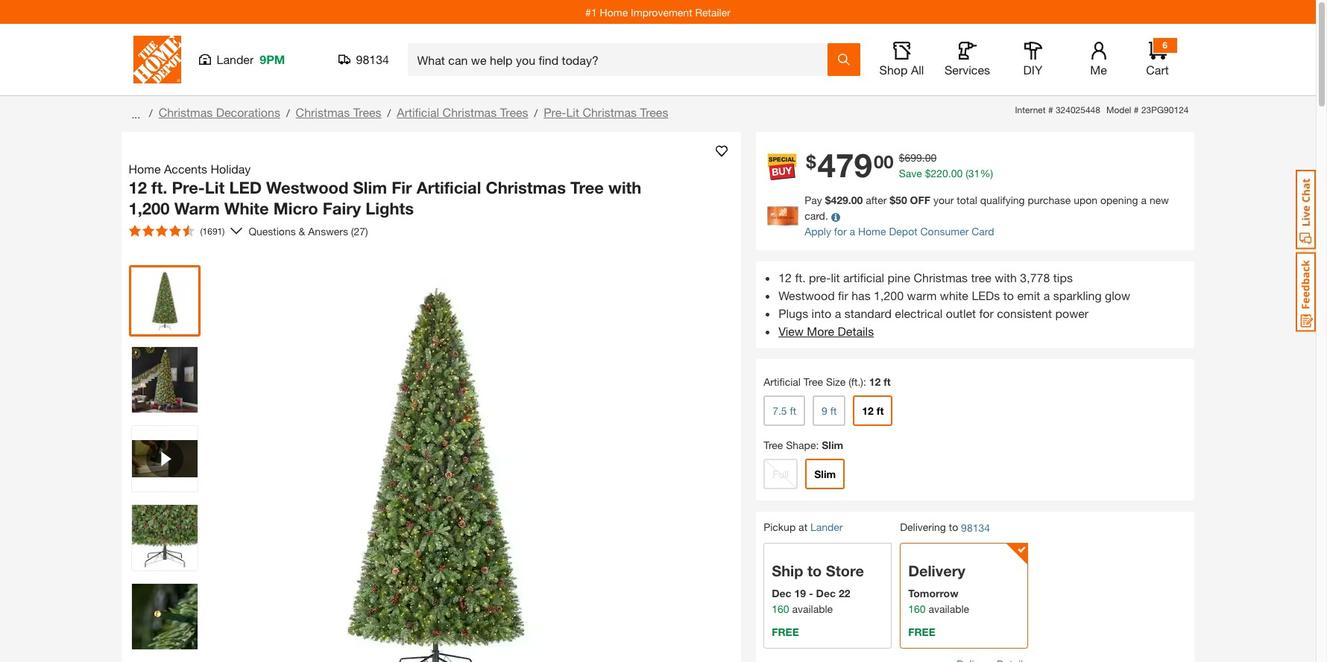 Task type: vqa. For each thing, say whether or not it's contained in the screenshot.
Retailer at the top
yes



Task type: locate. For each thing, give the bounding box(es) containing it.
2 vertical spatial tree
[[764, 439, 783, 452]]

00 left the (
[[951, 167, 963, 180]]

0 horizontal spatial 1,200
[[129, 199, 170, 218]]

lander right at
[[810, 521, 843, 534]]

0 horizontal spatial 00
[[874, 151, 894, 172]]

1 # from the left
[[1048, 104, 1053, 116]]

$ right save
[[925, 167, 931, 180]]

1 horizontal spatial lit
[[566, 105, 579, 119]]

1 trees from the left
[[353, 105, 381, 119]]

. up off
[[922, 152, 925, 164]]

to inside delivering to 98134
[[949, 521, 958, 534]]

: right 'size'
[[863, 376, 866, 389]]

1 horizontal spatial home
[[600, 6, 628, 18]]

1 horizontal spatial pre-
[[544, 105, 566, 119]]

home
[[600, 6, 628, 18], [129, 162, 161, 176], [858, 225, 886, 238]]

0 horizontal spatial free
[[772, 626, 799, 639]]

with
[[608, 178, 641, 198], [995, 271, 1017, 285]]

1,200
[[129, 199, 170, 218], [874, 289, 904, 303]]

: up slim button at the right of the page
[[816, 439, 819, 452]]

a left new at the right of the page
[[1141, 194, 1147, 207]]

1 horizontal spatial 1,200
[[874, 289, 904, 303]]

questions
[[249, 225, 296, 237]]

0 horizontal spatial :
[[816, 439, 819, 452]]

slim up "lights"
[[353, 178, 387, 198]]

3 trees from the left
[[640, 105, 668, 119]]

lander left 9pm
[[217, 52, 254, 66]]

0 horizontal spatial lander
[[217, 52, 254, 66]]

standard
[[844, 307, 892, 321]]

1 160 from the left
[[772, 603, 789, 616]]

1 vertical spatial :
[[816, 439, 819, 452]]

for inside 12 ft. pre-lit artificial pine christmas tree with 3,778 tips westwood fir has 1,200 warm white leds to emit a sparkling glow plugs into a standard electrical outlet for consistent power view more details
[[979, 307, 994, 321]]

lights
[[365, 199, 414, 218]]

2 available from the left
[[928, 603, 969, 616]]

12 left pre-
[[778, 271, 792, 285]]

1 vertical spatial westwood
[[778, 289, 835, 303]]

artificial christmas trees link
[[397, 105, 528, 119]]

/ right ...
[[149, 107, 153, 119]]

artificial
[[397, 105, 439, 119], [416, 178, 481, 198], [764, 376, 801, 389]]

1 vertical spatial tree
[[804, 376, 823, 389]]

westwood inside 12 ft. pre-lit artificial pine christmas tree with 3,778 tips westwood fir has 1,200 warm white leds to emit a sparkling glow plugs into a standard electrical outlet for consistent power view more details
[[778, 289, 835, 303]]

1 vertical spatial .
[[948, 167, 951, 180]]

to inside ship to store dec 19 - dec 22 160 available
[[807, 563, 822, 580]]

christmas inside 12 ft. pre-lit artificial pine christmas tree with 3,778 tips westwood fir has 1,200 warm white leds to emit a sparkling glow plugs into a standard electrical outlet for consistent power view more details
[[914, 271, 968, 285]]

a
[[1141, 194, 1147, 207], [850, 225, 855, 238], [1044, 289, 1050, 303], [835, 307, 841, 321]]

home accents holiday 12 ft. pre-lit led westwood slim fir artificial christmas tree with 1,200 warm white micro fairy lights
[[129, 162, 641, 218]]

160 down ship
[[772, 603, 789, 616]]

(ft.)
[[849, 376, 863, 389]]

1 vertical spatial ft.
[[795, 271, 806, 285]]

to for store
[[807, 563, 822, 580]]

... button
[[129, 104, 143, 125]]

home left accents
[[129, 162, 161, 176]]

westwood up micro at left
[[266, 178, 349, 198]]

christmas trees link
[[296, 105, 381, 119]]

3,778
[[1020, 271, 1050, 285]]

lit down holiday
[[205, 178, 225, 198]]

1 vertical spatial pre-
[[172, 178, 205, 198]]

98134 button
[[338, 52, 390, 67]]

total
[[957, 194, 977, 207]]

1 horizontal spatial with
[[995, 271, 1017, 285]]

12 down the (ft.)
[[862, 405, 874, 418]]

0 horizontal spatial #
[[1048, 104, 1053, 116]]

apply for a home depot consumer card
[[805, 225, 994, 238]]

shape
[[786, 439, 816, 452]]

lander 9pm
[[217, 52, 285, 66]]

pre-lit christmas trees link
[[544, 105, 668, 119]]

1 vertical spatial lit
[[205, 178, 225, 198]]

0 horizontal spatial available
[[792, 603, 833, 616]]

delivery tomorrow 160 available
[[908, 563, 969, 616]]

white
[[940, 289, 968, 303]]

ft right the 9
[[830, 405, 837, 418]]

0 horizontal spatial lit
[[205, 178, 225, 198]]

2 horizontal spatial home
[[858, 225, 886, 238]]

0 vertical spatial lit
[[566, 105, 579, 119]]

leds
[[972, 289, 1000, 303]]

card.
[[805, 210, 828, 222]]

479
[[817, 146, 872, 185]]

0 horizontal spatial westwood
[[266, 178, 349, 198]]

1,200 up the '4.5 stars' image
[[129, 199, 170, 218]]

fir
[[838, 289, 848, 303]]

7.5 ft
[[772, 405, 796, 418]]

pickup at lander
[[764, 521, 843, 534]]

12 ft. pre-lit artificial pine christmas tree with 3,778 tips westwood fir has 1,200 warm white leds to emit a sparkling glow plugs into a standard electrical outlet for consistent power view more details
[[778, 271, 1130, 339]]

home right #1
[[600, 6, 628, 18]]

for down info image
[[834, 225, 847, 238]]

christmas inside home accents holiday 12 ft. pre-lit led westwood slim fir artificial christmas tree with 1,200 warm white micro fairy lights
[[486, 178, 566, 198]]

answers
[[308, 225, 348, 237]]

98134
[[356, 52, 389, 66], [961, 522, 990, 535]]

ft right the (ft.)
[[884, 376, 891, 389]]

2 trees from the left
[[500, 105, 528, 119]]

slim up slim button at the right of the page
[[822, 439, 843, 452]]

accents
[[164, 162, 207, 176]]

0 horizontal spatial for
[[834, 225, 847, 238]]

lit down what can we help you find today? search field on the top of page
[[566, 105, 579, 119]]

0 vertical spatial to
[[1003, 289, 1014, 303]]

00 left save
[[874, 151, 894, 172]]

available
[[792, 603, 833, 616], [928, 603, 969, 616]]

0 horizontal spatial trees
[[353, 105, 381, 119]]

the home depot logo image
[[133, 36, 181, 83]]

2 vertical spatial to
[[807, 563, 822, 580]]

1,200 inside home accents holiday 12 ft. pre-lit led westwood slim fir artificial christmas tree with 1,200 warm white micro fairy lights
[[129, 199, 170, 218]]

holiday
[[211, 162, 251, 176]]

slim down tree shape : slim
[[814, 468, 836, 481]]

opening
[[1100, 194, 1138, 207]]

0 vertical spatial artificial
[[397, 105, 439, 119]]

available down the tomorrow
[[928, 603, 969, 616]]

00 right 699
[[925, 152, 937, 164]]

$ right the pay on the right of the page
[[825, 194, 831, 207]]

services button
[[943, 42, 991, 78]]

2 vertical spatial home
[[858, 225, 886, 238]]

1 horizontal spatial westwood
[[778, 289, 835, 303]]

ft. down accents
[[151, 178, 167, 198]]

info image
[[831, 213, 840, 222]]

full button
[[764, 460, 798, 490]]

1 dec from the left
[[772, 588, 791, 600]]

slim
[[353, 178, 387, 198], [822, 439, 843, 452], [814, 468, 836, 481]]

1 vertical spatial lander
[[810, 521, 843, 534]]

1 free from the left
[[772, 626, 799, 639]]

slim button
[[805, 460, 845, 490]]

/
[[149, 107, 153, 119], [286, 107, 290, 119], [387, 107, 391, 119], [534, 107, 538, 119]]

# right internet
[[1048, 104, 1053, 116]]

23pg90124
[[1141, 104, 1189, 116]]

lit inside home accents holiday 12 ft. pre-lit led westwood slim fir artificial christmas tree with 1,200 warm white micro fairy lights
[[205, 178, 225, 198]]

1 horizontal spatial :
[[863, 376, 866, 389]]

me
[[1090, 63, 1107, 77]]

0 vertical spatial 1,200
[[129, 199, 170, 218]]

1 vertical spatial 1,200
[[874, 289, 904, 303]]

qualifying
[[980, 194, 1025, 207]]

full
[[772, 468, 789, 481]]

(1691) button
[[123, 219, 231, 243]]

&
[[299, 225, 305, 237]]

to up -
[[807, 563, 822, 580]]

ft. inside 12 ft. pre-lit artificial pine christmas tree with 3,778 tips westwood fir has 1,200 warm white leds to emit a sparkling glow plugs into a standard electrical outlet for consistent power view more details
[[795, 271, 806, 285]]

apply now image
[[767, 206, 805, 226]]

1 vertical spatial artificial
[[416, 178, 481, 198]]

324025448
[[1056, 104, 1100, 116]]

ship to store dec 19 - dec 22 160 available
[[772, 563, 864, 616]]

cart
[[1146, 63, 1169, 77]]

ft right 7.5
[[790, 405, 796, 418]]

00
[[874, 151, 894, 172], [925, 152, 937, 164], [951, 167, 963, 180]]

delivery
[[908, 563, 965, 580]]

shop all button
[[878, 42, 926, 78]]

1 horizontal spatial free
[[908, 626, 935, 639]]

home left "depot"
[[858, 225, 886, 238]]

1 horizontal spatial 98134
[[961, 522, 990, 535]]

0 vertical spatial :
[[863, 376, 866, 389]]

2 vertical spatial artificial
[[764, 376, 801, 389]]

westwood inside home accents holiday 12 ft. pre-lit led westwood slim fir artificial christmas tree with 1,200 warm white micro fairy lights
[[266, 178, 349, 198]]

into
[[812, 307, 831, 321]]

dec left 19 at the bottom of page
[[772, 588, 791, 600]]

1 vertical spatial home
[[129, 162, 161, 176]]

lander
[[217, 52, 254, 66], [810, 521, 843, 534]]

0 vertical spatial pre-
[[544, 105, 566, 119]]

artificial inside home accents holiday 12 ft. pre-lit led westwood slim fir artificial christmas tree with 1,200 warm white micro fairy lights
[[416, 178, 481, 198]]

1 vertical spatial with
[[995, 271, 1017, 285]]

free down the tomorrow
[[908, 626, 935, 639]]

0 vertical spatial for
[[834, 225, 847, 238]]

0 vertical spatial tree
[[570, 178, 604, 198]]

1 horizontal spatial trees
[[500, 105, 528, 119]]

1 vertical spatial 98134
[[961, 522, 990, 535]]

0 vertical spatial slim
[[353, 178, 387, 198]]

. left the (
[[948, 167, 951, 180]]

0 vertical spatial with
[[608, 178, 641, 198]]

12 right the (ft.)
[[869, 376, 881, 389]]

0 horizontal spatial dec
[[772, 588, 791, 600]]

$ 479 00
[[806, 146, 894, 185]]

12 inside button
[[862, 405, 874, 418]]

emit
[[1017, 289, 1040, 303]]

1 horizontal spatial for
[[979, 307, 994, 321]]

12 ft button
[[853, 396, 893, 427]]

0 horizontal spatial pre-
[[172, 178, 205, 198]]

artificial tree size (ft.) : 12 ft
[[764, 376, 891, 389]]

internet # 324025448 model # 23pg90124
[[1015, 104, 1189, 116]]

services
[[945, 63, 990, 77]]

artificial
[[843, 271, 884, 285]]

0 horizontal spatial 98134
[[356, 52, 389, 66]]

98134 link
[[961, 521, 990, 536]]

pre-
[[544, 105, 566, 119], [172, 178, 205, 198]]

dec right -
[[816, 588, 836, 600]]

1,200 down the pine
[[874, 289, 904, 303]]

for down leds
[[979, 307, 994, 321]]

0 horizontal spatial ft.
[[151, 178, 167, 198]]

1 / from the left
[[149, 107, 153, 119]]

2 horizontal spatial to
[[1003, 289, 1014, 303]]

slim inside slim button
[[814, 468, 836, 481]]

0 horizontal spatial .
[[922, 152, 925, 164]]

2 horizontal spatial tree
[[804, 376, 823, 389]]

0 vertical spatial ft.
[[151, 178, 167, 198]]

0 horizontal spatial with
[[608, 178, 641, 198]]

4.5 stars image
[[129, 225, 194, 237]]

ft right 9 ft at the bottom right of the page
[[877, 405, 884, 418]]

with inside 12 ft. pre-lit artificial pine christmas tree with 3,778 tips westwood fir has 1,200 warm white leds to emit a sparkling glow plugs into a standard electrical outlet for consistent power view more details
[[995, 271, 1017, 285]]

lit inside ... / christmas decorations / christmas trees / artificial christmas trees / pre-lit christmas trees
[[566, 105, 579, 119]]

$ up save
[[899, 152, 905, 164]]

/ right christmas trees link
[[387, 107, 391, 119]]

1 horizontal spatial 160
[[908, 603, 926, 616]]

9 ft
[[822, 405, 837, 418]]

0 vertical spatial westwood
[[266, 178, 349, 198]]

1 horizontal spatial #
[[1134, 104, 1139, 116]]

1 horizontal spatial .
[[948, 167, 951, 180]]

160 down the tomorrow
[[908, 603, 926, 616]]

160
[[772, 603, 789, 616], [908, 603, 926, 616]]

view
[[778, 325, 804, 339]]

glow
[[1105, 289, 1130, 303]]

98134 right "delivering"
[[961, 522, 990, 535]]

tips
[[1053, 271, 1073, 285]]

a right into
[[835, 307, 841, 321]]

1 horizontal spatial dec
[[816, 588, 836, 600]]

22
[[839, 588, 850, 600]]

free for tomorrow
[[908, 626, 935, 639]]

ft. left pre-
[[795, 271, 806, 285]]

slim inside home accents holiday 12 ft. pre-lit led westwood slim fir artificial christmas tree with 1,200 warm white micro fairy lights
[[353, 178, 387, 198]]

1 horizontal spatial ft.
[[795, 271, 806, 285]]

1 vertical spatial to
[[949, 521, 958, 534]]

to left 98134 link
[[949, 521, 958, 534]]

1 available from the left
[[792, 603, 833, 616]]

to for 98134
[[949, 521, 958, 534]]

$
[[806, 151, 816, 172], [899, 152, 905, 164], [925, 167, 931, 180], [825, 194, 831, 207], [890, 194, 895, 207]]

1,200 inside 12 ft. pre-lit artificial pine christmas tree with 3,778 tips westwood fir has 1,200 warm white leds to emit a sparkling glow plugs into a standard electrical outlet for consistent power view more details
[[874, 289, 904, 303]]

1 horizontal spatial available
[[928, 603, 969, 616]]

available down -
[[792, 603, 833, 616]]

free for to
[[772, 626, 799, 639]]

2 free from the left
[[908, 626, 935, 639]]

# right model
[[1134, 104, 1139, 116]]

retailer
[[695, 6, 731, 18]]

westwood up plugs on the top
[[778, 289, 835, 303]]

1 vertical spatial for
[[979, 307, 994, 321]]

00 inside $ 479 00
[[874, 151, 894, 172]]

0 horizontal spatial home
[[129, 162, 161, 176]]

1 horizontal spatial to
[[949, 521, 958, 534]]

$ inside $ 479 00
[[806, 151, 816, 172]]

0 horizontal spatial 160
[[772, 603, 789, 616]]

to left the emit
[[1003, 289, 1014, 303]]

free
[[772, 626, 799, 639], [908, 626, 935, 639]]

fir
[[392, 178, 412, 198]]

2 horizontal spatial trees
[[640, 105, 668, 119]]

2 160 from the left
[[908, 603, 926, 616]]

lit
[[831, 271, 840, 285]]

$ left 479
[[806, 151, 816, 172]]

1 horizontal spatial tree
[[764, 439, 783, 452]]

/ right decorations
[[286, 107, 290, 119]]

free down 19 at the bottom of page
[[772, 626, 799, 639]]

home accents holiday pre lit christmas trees 23pg90124 a0.3 image
[[132, 584, 197, 650]]

home inside home accents holiday 12 ft. pre-lit led westwood slim fir artificial christmas tree with 1,200 warm white micro fairy lights
[[129, 162, 161, 176]]

0 horizontal spatial tree
[[570, 178, 604, 198]]

2 vertical spatial slim
[[814, 468, 836, 481]]

7.5
[[772, 405, 787, 418]]

0 vertical spatial 98134
[[356, 52, 389, 66]]

home accents holiday link
[[129, 160, 257, 178]]

1 horizontal spatial 00
[[925, 152, 937, 164]]

/ left pre-lit christmas trees link
[[534, 107, 538, 119]]

cart 6
[[1146, 40, 1169, 77]]

98134 up ... / christmas decorations / christmas trees / artificial christmas trees / pre-lit christmas trees
[[356, 52, 389, 66]]

at
[[799, 521, 807, 534]]

your total qualifying purchase upon opening a new card.
[[805, 194, 1169, 222]]

a right the emit
[[1044, 289, 1050, 303]]

12 up the '4.5 stars' image
[[129, 178, 147, 198]]

0 horizontal spatial to
[[807, 563, 822, 580]]



Task type: describe. For each thing, give the bounding box(es) containing it.
(1691) link
[[123, 219, 243, 243]]

home accents holiday pre lit christmas trees 23pg90124 e1.1 image
[[132, 347, 197, 413]]

store
[[826, 563, 864, 580]]

warm
[[907, 289, 937, 303]]

9 ft button
[[813, 396, 846, 427]]

6
[[1162, 40, 1167, 51]]

pickup
[[764, 521, 796, 534]]

160 inside ship to store dec 19 - dec 22 160 available
[[772, 603, 789, 616]]

3 / from the left
[[387, 107, 391, 119]]

tree shape : slim
[[764, 439, 843, 452]]

off
[[910, 194, 930, 207]]

98134 inside delivering to 98134
[[961, 522, 990, 535]]

1 vertical spatial slim
[[822, 439, 843, 452]]

(
[[966, 167, 968, 180]]

2 # from the left
[[1134, 104, 1139, 116]]

diy
[[1023, 63, 1043, 77]]

after
[[866, 194, 887, 207]]

ft for 12 ft
[[877, 405, 884, 418]]

$ 699 . 00 save $ 220 . 00 ( 31 %)
[[899, 152, 993, 180]]

details
[[838, 325, 874, 339]]

to inside 12 ft. pre-lit artificial pine christmas tree with 3,778 tips westwood fir has 1,200 warm white leds to emit a sparkling glow plugs into a standard electrical outlet for consistent power view more details
[[1003, 289, 1014, 303]]

model
[[1106, 104, 1131, 116]]

pre- inside ... / christmas decorations / christmas trees / artificial christmas trees / pre-lit christmas trees
[[544, 105, 566, 119]]

ft for 9 ft
[[830, 405, 837, 418]]

0 vertical spatial home
[[600, 6, 628, 18]]

12 ft
[[862, 405, 884, 418]]

shop
[[879, 63, 908, 77]]

delivering
[[900, 521, 946, 534]]

questions & answers (27)
[[249, 225, 368, 237]]

2 dec from the left
[[816, 588, 836, 600]]

plugs
[[778, 307, 808, 321]]

12 inside home accents holiday 12 ft. pre-lit led westwood slim fir artificial christmas tree with 1,200 warm white micro fairy lights
[[129, 178, 147, 198]]

with inside home accents holiday 12 ft. pre-lit led westwood slim fir artificial christmas tree with 1,200 warm white micro fairy lights
[[608, 178, 641, 198]]

led
[[229, 178, 262, 198]]

improvement
[[631, 6, 692, 18]]

apply for a home depot consumer card link
[[805, 225, 994, 238]]

me button
[[1075, 42, 1122, 78]]

warm
[[174, 199, 220, 218]]

white
[[224, 199, 269, 218]]

... / christmas decorations / christmas trees / artificial christmas trees / pre-lit christmas trees
[[129, 105, 668, 120]]

4 / from the left
[[534, 107, 538, 119]]

size
[[826, 376, 846, 389]]

available inside delivery tomorrow 160 available
[[928, 603, 969, 616]]

shop all
[[879, 63, 924, 77]]

12 inside 12 ft. pre-lit artificial pine christmas tree with 3,778 tips westwood fir has 1,200 warm white leds to emit a sparkling glow plugs into a standard electrical outlet for consistent power view more details
[[778, 271, 792, 285]]

electrical
[[895, 307, 943, 321]]

decorations
[[216, 105, 280, 119]]

lander button
[[810, 521, 843, 534]]

pine
[[888, 271, 910, 285]]

7.5 ft button
[[764, 396, 805, 427]]

available inside ship to store dec 19 - dec 22 160 available
[[792, 603, 833, 616]]

9pm
[[260, 52, 285, 66]]

purchase
[[1028, 194, 1071, 207]]

delivering to 98134
[[900, 521, 990, 535]]

6329914715112 image
[[132, 426, 197, 492]]

ft for 7.5 ft
[[790, 405, 796, 418]]

live chat image
[[1296, 170, 1316, 250]]

tomorrow
[[908, 588, 958, 600]]

sparkling
[[1053, 289, 1102, 303]]

pay $ 429.00 after $ 50 off
[[805, 194, 930, 207]]

0 vertical spatial lander
[[217, 52, 254, 66]]

31
[[968, 167, 980, 180]]

artificial inside ... / christmas decorations / christmas trees / artificial christmas trees / pre-lit christmas trees
[[397, 105, 439, 119]]

home accents holiday pre lit christmas trees 23pg90124 40.2 image
[[132, 505, 197, 571]]

1 horizontal spatial lander
[[810, 521, 843, 534]]

pre- inside home accents holiday 12 ft. pre-lit led westwood slim fir artificial christmas tree with 1,200 warm white micro fairy lights
[[172, 178, 205, 198]]

tree inside home accents holiday 12 ft. pre-lit led westwood slim fir artificial christmas tree with 1,200 warm white micro fairy lights
[[570, 178, 604, 198]]

tree
[[971, 271, 991, 285]]

christmas decorations link
[[159, 105, 280, 119]]

...
[[132, 108, 140, 120]]

2 horizontal spatial 00
[[951, 167, 963, 180]]

internet
[[1015, 104, 1046, 116]]

ship
[[772, 563, 803, 580]]

home accents holiday pre lit christmas trees 23pg90124 64.0 image
[[132, 268, 197, 334]]

160 inside delivery tomorrow 160 available
[[908, 603, 926, 616]]

fairy
[[323, 199, 361, 218]]

has
[[852, 289, 871, 303]]

What can we help you find today? search field
[[417, 44, 826, 75]]

2 / from the left
[[286, 107, 290, 119]]

(27)
[[351, 225, 368, 237]]

consumer
[[920, 225, 969, 238]]

pay
[[805, 194, 822, 207]]

a down 429.00
[[850, 225, 855, 238]]

consistent
[[997, 307, 1052, 321]]

power
[[1055, 307, 1089, 321]]

a inside your total qualifying purchase upon opening a new card.
[[1141, 194, 1147, 207]]

view more details link
[[778, 325, 874, 339]]

outlet
[[946, 307, 976, 321]]

699
[[905, 152, 922, 164]]

feedback link image
[[1296, 252, 1316, 333]]

pre-
[[809, 271, 831, 285]]

diy button
[[1009, 42, 1057, 78]]

$ right 'after'
[[890, 194, 895, 207]]

98134 inside 'button'
[[356, 52, 389, 66]]

all
[[911, 63, 924, 77]]

19
[[794, 588, 806, 600]]

apply
[[805, 225, 831, 238]]

#1 home improvement retailer
[[585, 6, 731, 18]]

save
[[899, 167, 922, 180]]

depot
[[889, 225, 917, 238]]

%)
[[980, 167, 993, 180]]

more
[[807, 325, 834, 339]]

ft. inside home accents holiday 12 ft. pre-lit led westwood slim fir artificial christmas tree with 1,200 warm white micro fairy lights
[[151, 178, 167, 198]]

0 vertical spatial .
[[922, 152, 925, 164]]

50
[[895, 194, 907, 207]]



